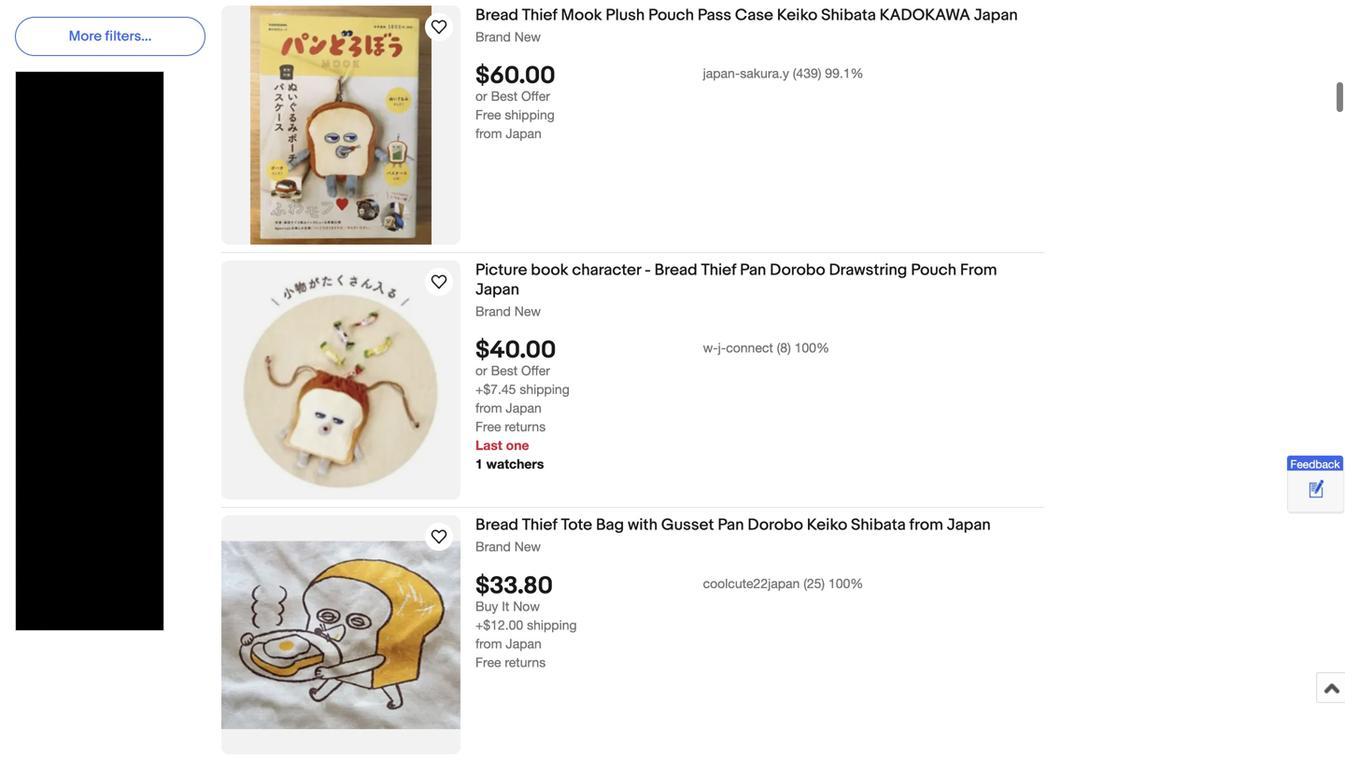 Task type: describe. For each thing, give the bounding box(es) containing it.
bread for $60.00
[[475, 6, 518, 25]]

from inside japan-sakura.y (439) 99.1% or best offer free shipping from japan
[[475, 126, 502, 141]]

w-j-connect (8) 100% or best offer +$7.45 shipping from japan free returns last one 1 watchers
[[475, 340, 829, 472]]

or inside w-j-connect (8) 100% or best offer +$7.45 shipping from japan free returns last one 1 watchers
[[475, 363, 487, 378]]

+$12.00
[[475, 617, 523, 633]]

pass
[[698, 6, 731, 25]]

brand for $33.80
[[475, 539, 511, 555]]

pan for $40.00
[[740, 261, 766, 280]]

from
[[960, 261, 997, 280]]

picture
[[475, 261, 527, 280]]

from inside bread thief tote bag with gusset pan dorobo keiko shibata from japan brand new
[[909, 516, 943, 535]]

bread thief tote bag with gusset pan dorobo keiko shibata from japan link
[[475, 516, 1044, 539]]

99.1%
[[825, 66, 864, 81]]

coolcute22japan (25) 100% buy it now +$12.00 shipping from japan free returns
[[475, 576, 863, 670]]

bread inside picture book character -  bread thief pan dorobo drawstring pouch from japan brand new
[[654, 261, 697, 280]]

bread thief mook plush pouch pass case keiko shibata kadokawa japan image
[[250, 6, 431, 245]]

free inside japan-sakura.y (439) 99.1% or best offer free shipping from japan
[[475, 107, 501, 123]]

free inside coolcute22japan (25) 100% buy it now +$12.00 shipping from japan free returns
[[475, 655, 501, 670]]

buy
[[475, 599, 498, 614]]

+$7.45
[[475, 382, 516, 397]]

bag
[[596, 516, 624, 535]]

japan inside bread thief mook plush pouch pass case keiko shibata kadokawa japan brand new
[[974, 6, 1018, 25]]

watch bread thief mook plush pouch pass case keiko shibata kadokawa japan image
[[428, 16, 450, 38]]

kadokawa
[[880, 6, 970, 25]]

character
[[572, 261, 641, 280]]

offer inside japan-sakura.y (439) 99.1% or best offer free shipping from japan
[[521, 88, 550, 104]]

more filters... button
[[15, 17, 206, 56]]

new for $40.00
[[514, 304, 541, 319]]

now
[[513, 599, 540, 614]]

case
[[735, 6, 773, 25]]

100% inside coolcute22japan (25) 100% buy it now +$12.00 shipping from japan free returns
[[828, 576, 863, 591]]

thief inside picture book character -  bread thief pan dorobo drawstring pouch from japan brand new
[[701, 261, 736, 280]]

(439)
[[793, 66, 821, 81]]

$33.80
[[475, 572, 553, 601]]

best inside w-j-connect (8) 100% or best offer +$7.45 shipping from japan free returns last one 1 watchers
[[491, 363, 518, 378]]

bread for $33.80
[[475, 516, 518, 535]]

thief for $60.00
[[522, 6, 557, 25]]

free inside w-j-connect (8) 100% or best offer +$7.45 shipping from japan free returns last one 1 watchers
[[475, 419, 501, 435]]

picture book character -  bread thief pan dorobo drawstring pouch from japan image
[[222, 261, 460, 500]]

shipping inside japan-sakura.y (439) 99.1% or best offer free shipping from japan
[[505, 107, 555, 123]]

-
[[645, 261, 651, 280]]

book
[[531, 261, 568, 280]]

japan inside bread thief tote bag with gusset pan dorobo keiko shibata from japan brand new
[[947, 516, 991, 535]]

keiko inside bread thief tote bag with gusset pan dorobo keiko shibata from japan brand new
[[807, 516, 847, 535]]

dorobo for $40.00
[[770, 261, 825, 280]]

new inside bread thief mook plush pouch pass case keiko shibata kadokawa japan brand new
[[514, 29, 541, 44]]

returns inside coolcute22japan (25) 100% buy it now +$12.00 shipping from japan free returns
[[505, 655, 546, 670]]

last
[[475, 438, 502, 453]]

tote
[[561, 516, 592, 535]]

picture book character -  bread thief pan dorobo drawstring pouch from japan heading
[[475, 261, 997, 300]]

(25)
[[804, 576, 825, 591]]

bread thief mook plush pouch pass case keiko shibata kadokawa japan link
[[475, 6, 1044, 28]]

it
[[502, 599, 509, 614]]

shibata inside bread thief mook plush pouch pass case keiko shibata kadokawa japan brand new
[[821, 6, 876, 25]]

more filters...
[[69, 28, 152, 45]]

japan inside coolcute22japan (25) 100% buy it now +$12.00 shipping from japan free returns
[[506, 636, 542, 651]]

or inside japan-sakura.y (439) 99.1% or best offer free shipping from japan
[[475, 88, 487, 104]]

filters...
[[105, 28, 152, 45]]

shibata inside bread thief tote bag with gusset pan dorobo keiko shibata from japan brand new
[[851, 516, 906, 535]]

advertisement region
[[15, 71, 164, 631]]

offer inside w-j-connect (8) 100% or best offer +$7.45 shipping from japan free returns last one 1 watchers
[[521, 363, 550, 378]]

shipping inside w-j-connect (8) 100% or best offer +$7.45 shipping from japan free returns last one 1 watchers
[[520, 382, 570, 397]]

drawstring
[[829, 261, 907, 280]]

picture book character -  bread thief pan dorobo drawstring pouch from japan link
[[475, 261, 1044, 303]]

one
[[506, 438, 529, 453]]



Task type: locate. For each thing, give the bounding box(es) containing it.
0 vertical spatial shibata
[[821, 6, 876, 25]]

pouch inside bread thief mook plush pouch pass case keiko shibata kadokawa japan brand new
[[648, 6, 694, 25]]

w-
[[703, 340, 718, 356]]

watchers
[[486, 456, 544, 472]]

new inside bread thief tote bag with gusset pan dorobo keiko shibata from japan brand new
[[514, 539, 541, 555]]

pan for $33.80
[[718, 516, 744, 535]]

dorobo up coolcute22japan
[[748, 516, 803, 535]]

1 vertical spatial shipping
[[520, 382, 570, 397]]

offer
[[521, 88, 550, 104], [521, 363, 550, 378]]

bread thief tote bag with gusset pan dorobo keiko shibata from japan heading
[[475, 516, 991, 535]]

free up last
[[475, 419, 501, 435]]

1 vertical spatial shibata
[[851, 516, 906, 535]]

brand for $40.00
[[475, 304, 511, 319]]

mook
[[561, 6, 602, 25]]

0 horizontal spatial pouch
[[648, 6, 694, 25]]

new inside picture book character -  bread thief pan dorobo drawstring pouch from japan brand new
[[514, 304, 541, 319]]

2 brand from the top
[[475, 304, 511, 319]]

$60.00
[[475, 62, 555, 91]]

1 vertical spatial 100%
[[828, 576, 863, 591]]

100% right (8)
[[795, 340, 829, 356]]

1 new from the top
[[514, 29, 541, 44]]

0 vertical spatial thief
[[522, 6, 557, 25]]

keiko
[[777, 6, 818, 25], [807, 516, 847, 535]]

1 vertical spatial free
[[475, 419, 501, 435]]

brand inside picture book character -  bread thief pan dorobo drawstring pouch from japan brand new
[[475, 304, 511, 319]]

2 offer from the top
[[521, 363, 550, 378]]

1 or from the top
[[475, 88, 487, 104]]

dorobo inside picture book character -  bread thief pan dorobo drawstring pouch from japan brand new
[[770, 261, 825, 280]]

watch picture book character -  bread thief pan dorobo drawstring pouch from japan image
[[428, 271, 450, 293]]

0 vertical spatial best
[[491, 88, 518, 104]]

more
[[69, 28, 102, 45]]

2 vertical spatial bread
[[475, 516, 518, 535]]

from
[[475, 126, 502, 141], [475, 400, 502, 416], [909, 516, 943, 535], [475, 636, 502, 651]]

bread inside bread thief tote bag with gusset pan dorobo keiko shibata from japan brand new
[[475, 516, 518, 535]]

pouch inside picture book character -  bread thief pan dorobo drawstring pouch from japan brand new
[[911, 261, 957, 280]]

1 vertical spatial new
[[514, 304, 541, 319]]

pan up connect
[[740, 261, 766, 280]]

returns inside w-j-connect (8) 100% or best offer +$7.45 shipping from japan free returns last one 1 watchers
[[505, 419, 546, 435]]

with
[[628, 516, 658, 535]]

new up "$60.00"
[[514, 29, 541, 44]]

100%
[[795, 340, 829, 356], [828, 576, 863, 591]]

j-
[[718, 340, 726, 356]]

brand inside bread thief mook plush pouch pass case keiko shibata kadokawa japan brand new
[[475, 29, 511, 44]]

100% inside w-j-connect (8) 100% or best offer +$7.45 shipping from japan free returns last one 1 watchers
[[795, 340, 829, 356]]

dorobo left drawstring
[[770, 261, 825, 280]]

free down "$60.00"
[[475, 107, 501, 123]]

0 vertical spatial dorobo
[[770, 261, 825, 280]]

1 vertical spatial offer
[[521, 363, 550, 378]]

brand
[[475, 29, 511, 44], [475, 304, 511, 319], [475, 539, 511, 555]]

or
[[475, 88, 487, 104], [475, 363, 487, 378]]

shipping down $40.00
[[520, 382, 570, 397]]

thief left mook
[[522, 6, 557, 25]]

0 vertical spatial offer
[[521, 88, 550, 104]]

pan
[[740, 261, 766, 280], [718, 516, 744, 535]]

0 vertical spatial free
[[475, 107, 501, 123]]

1 vertical spatial best
[[491, 363, 518, 378]]

2 vertical spatial thief
[[522, 516, 557, 535]]

$40.00
[[475, 336, 556, 365]]

watch bread thief tote bag with gusset pan dorobo keiko shibata from japan image
[[428, 526, 450, 549]]

bread inside bread thief mook plush pouch pass case keiko shibata kadokawa japan brand new
[[475, 6, 518, 25]]

picture book character -  bread thief pan dorobo drawstring pouch from japan brand new
[[475, 261, 997, 319]]

1 vertical spatial or
[[475, 363, 487, 378]]

0 vertical spatial or
[[475, 88, 487, 104]]

new up $40.00
[[514, 304, 541, 319]]

returns down +$12.00
[[505, 655, 546, 670]]

bread right watch bread thief mook plush pouch pass case keiko shibata kadokawa japan icon
[[475, 6, 518, 25]]

(8)
[[777, 340, 791, 356]]

pan right gusset at the bottom
[[718, 516, 744, 535]]

pouch left from
[[911, 261, 957, 280]]

2 new from the top
[[514, 304, 541, 319]]

new up $33.80
[[514, 539, 541, 555]]

pouch left pass
[[648, 6, 694, 25]]

returns
[[505, 419, 546, 435], [505, 655, 546, 670]]

3 new from the top
[[514, 539, 541, 555]]

shipping
[[505, 107, 555, 123], [520, 382, 570, 397], [527, 617, 577, 633]]

thief inside bread thief mook plush pouch pass case keiko shibata kadokawa japan brand new
[[522, 6, 557, 25]]

1 vertical spatial dorobo
[[748, 516, 803, 535]]

0 vertical spatial 100%
[[795, 340, 829, 356]]

2 free from the top
[[475, 419, 501, 435]]

japan inside japan-sakura.y (439) 99.1% or best offer free shipping from japan
[[506, 126, 542, 141]]

thief inside bread thief tote bag with gusset pan dorobo keiko shibata from japan brand new
[[522, 516, 557, 535]]

thief right -
[[701, 261, 736, 280]]

0 vertical spatial pan
[[740, 261, 766, 280]]

feedback
[[1290, 458, 1340, 471]]

returns up one
[[505, 419, 546, 435]]

brand down 'picture'
[[475, 304, 511, 319]]

1 vertical spatial pouch
[[911, 261, 957, 280]]

japan-sakura.y (439) 99.1% or best offer free shipping from japan
[[475, 66, 864, 141]]

from inside w-j-connect (8) 100% or best offer +$7.45 shipping from japan free returns last one 1 watchers
[[475, 400, 502, 416]]

connect
[[726, 340, 773, 356]]

0 vertical spatial new
[[514, 29, 541, 44]]

keiko inside bread thief mook plush pouch pass case keiko shibata kadokawa japan brand new
[[777, 6, 818, 25]]

dorobo inside bread thief tote bag with gusset pan dorobo keiko shibata from japan brand new
[[748, 516, 803, 535]]

sakura.y
[[740, 66, 789, 81]]

2 vertical spatial brand
[[475, 539, 511, 555]]

2 or from the top
[[475, 363, 487, 378]]

pan inside bread thief tote bag with gusset pan dorobo keiko shibata from japan brand new
[[718, 516, 744, 535]]

keiko up (25)
[[807, 516, 847, 535]]

1 vertical spatial keiko
[[807, 516, 847, 535]]

0 vertical spatial shipping
[[505, 107, 555, 123]]

thief
[[522, 6, 557, 25], [701, 261, 736, 280], [522, 516, 557, 535]]

free
[[475, 107, 501, 123], [475, 419, 501, 435], [475, 655, 501, 670]]

1 best from the top
[[491, 88, 518, 104]]

0 vertical spatial returns
[[505, 419, 546, 435]]

japan inside w-j-connect (8) 100% or best offer +$7.45 shipping from japan free returns last one 1 watchers
[[506, 400, 542, 416]]

japan
[[974, 6, 1018, 25], [506, 126, 542, 141], [475, 280, 519, 300], [506, 400, 542, 416], [947, 516, 991, 535], [506, 636, 542, 651]]

0 vertical spatial bread
[[475, 6, 518, 25]]

3 free from the top
[[475, 655, 501, 670]]

bread right -
[[654, 261, 697, 280]]

2 vertical spatial new
[[514, 539, 541, 555]]

1 free from the top
[[475, 107, 501, 123]]

best
[[491, 88, 518, 104], [491, 363, 518, 378]]

thief left "tote"
[[522, 516, 557, 535]]

new
[[514, 29, 541, 44], [514, 304, 541, 319], [514, 539, 541, 555]]

best inside japan-sakura.y (439) 99.1% or best offer free shipping from japan
[[491, 88, 518, 104]]

0 vertical spatial brand
[[475, 29, 511, 44]]

keiko right case
[[777, 6, 818, 25]]

shipping down "$60.00"
[[505, 107, 555, 123]]

coolcute22japan
[[703, 576, 800, 591]]

dorobo for $33.80
[[748, 516, 803, 535]]

1 vertical spatial returns
[[505, 655, 546, 670]]

new for $33.80
[[514, 539, 541, 555]]

1 vertical spatial thief
[[701, 261, 736, 280]]

shipping down now
[[527, 617, 577, 633]]

brand inside bread thief tote bag with gusset pan dorobo keiko shibata from japan brand new
[[475, 539, 511, 555]]

free down +$12.00
[[475, 655, 501, 670]]

brand up "$60.00"
[[475, 29, 511, 44]]

1 vertical spatial bread
[[654, 261, 697, 280]]

thief for $33.80
[[522, 516, 557, 535]]

0 vertical spatial pouch
[[648, 6, 694, 25]]

bread thief tote bag with gusset pan dorobo keiko shibata from japan brand new
[[475, 516, 991, 555]]

plush
[[606, 6, 645, 25]]

1 vertical spatial brand
[[475, 304, 511, 319]]

1 horizontal spatial pouch
[[911, 261, 957, 280]]

0 vertical spatial keiko
[[777, 6, 818, 25]]

dorobo
[[770, 261, 825, 280], [748, 516, 803, 535]]

bread thief mook plush pouch pass case keiko shibata kadokawa japan brand new
[[475, 6, 1018, 44]]

2 vertical spatial shipping
[[527, 617, 577, 633]]

japan-
[[703, 66, 740, 81]]

2 vertical spatial free
[[475, 655, 501, 670]]

pouch
[[648, 6, 694, 25], [911, 261, 957, 280]]

brand up $33.80
[[475, 539, 511, 555]]

1 returns from the top
[[505, 419, 546, 435]]

1 offer from the top
[[521, 88, 550, 104]]

shipping inside coolcute22japan (25) 100% buy it now +$12.00 shipping from japan free returns
[[527, 617, 577, 633]]

100% right (25)
[[828, 576, 863, 591]]

bread thief tote bag with gusset pan dorobo keiko shibata from japan image
[[221, 541, 461, 729]]

from inside coolcute22japan (25) 100% buy it now +$12.00 shipping from japan free returns
[[475, 636, 502, 651]]

3 brand from the top
[[475, 539, 511, 555]]

2 returns from the top
[[505, 655, 546, 670]]

1 brand from the top
[[475, 29, 511, 44]]

2 best from the top
[[491, 363, 518, 378]]

pan inside picture book character -  bread thief pan dorobo drawstring pouch from japan brand new
[[740, 261, 766, 280]]

bread
[[475, 6, 518, 25], [654, 261, 697, 280], [475, 516, 518, 535]]

shibata
[[821, 6, 876, 25], [851, 516, 906, 535]]

gusset
[[661, 516, 714, 535]]

1
[[475, 456, 483, 472]]

bread right watch bread thief tote bag with gusset pan dorobo keiko shibata from japan image
[[475, 516, 518, 535]]

bread thief mook plush pouch pass case keiko shibata kadokawa japan heading
[[475, 6, 1018, 25]]

japan inside picture book character -  bread thief pan dorobo drawstring pouch from japan brand new
[[475, 280, 519, 300]]

1 vertical spatial pan
[[718, 516, 744, 535]]



Task type: vqa. For each thing, say whether or not it's contained in the screenshot.
top shibata
yes



